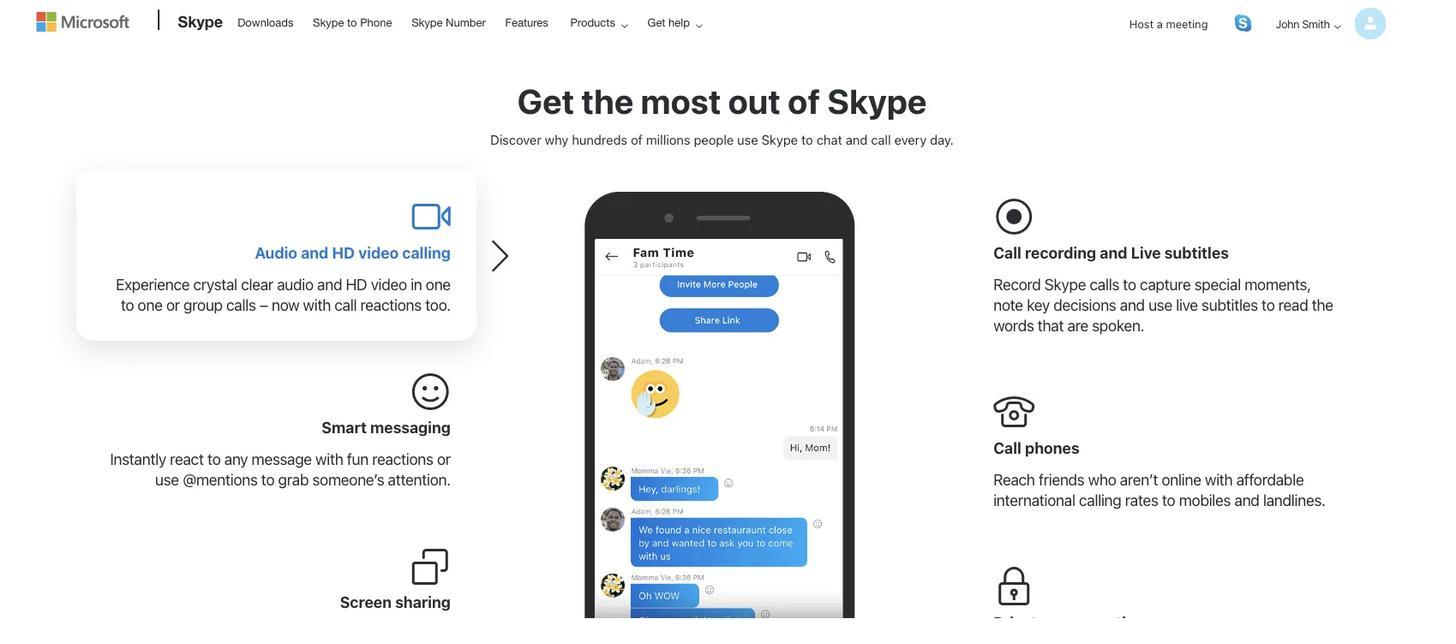 Task type: vqa. For each thing, say whether or not it's contained in the screenshot.
1st Call from the bottom of the page
yes



Task type: describe. For each thing, give the bounding box(es) containing it.
someone's
[[312, 471, 384, 489]]

with inside experience crystal clear audio and hd video in one to one or group calls – now with call reactions too.
[[303, 296, 331, 314]]

chat
[[817, 132, 843, 147]]

sharing
[[395, 594, 451, 612]]

online
[[1162, 471, 1202, 489]]

downloads
[[238, 15, 294, 29]]

message
[[252, 450, 312, 469]]

words
[[994, 317, 1035, 335]]

with for 
[[316, 450, 343, 469]]

note
[[994, 296, 1024, 314]]


[[994, 392, 1035, 433]]

get help
[[648, 15, 690, 29]]

react
[[170, 450, 204, 469]]

call inside experience crystal clear audio and hd video in one to one or group calls – now with call reactions too.
[[335, 296, 357, 314]]

help
[[669, 15, 690, 29]]

smith
[[1303, 17, 1330, 30]]

now
[[272, 296, 300, 314]]

phone
[[360, 15, 392, 29]]

most
[[641, 81, 721, 121]]

discover why hundreds of millions people use skype to chat and call every day.
[[491, 132, 954, 147]]

reactions inside experience crystal clear audio and hd video in one to one or group calls – now with call reactions too.
[[361, 296, 422, 314]]

grab
[[278, 471, 309, 489]]

phones
[[1026, 440, 1080, 458]]

0 vertical spatial the
[[582, 81, 634, 121]]

capture
[[1141, 275, 1191, 294]]

get for get help
[[648, 15, 666, 29]]

0 vertical spatial subtitles
[[1165, 244, 1230, 262]]

any
[[224, 450, 248, 469]]

too.
[[425, 296, 451, 314]]

to down moments,
[[1262, 296, 1275, 314]]

instantly react to any message with fun reactions or use @mentions to grab someone's attention.
[[110, 450, 451, 489]]

john smith link
[[1263, 2, 1387, 46]]

number
[[446, 15, 486, 29]]

live
[[1132, 244, 1162, 262]]

downloads link
[[230, 1, 301, 42]]

0 vertical spatial call
[[871, 132, 891, 147]]

host
[[1130, 17, 1154, 30]]

a
[[1157, 17, 1163, 30]]

fun
[[347, 450, 369, 469]]

use inside instantly react to any message with fun reactions or use @mentions to grab someone's attention.
[[155, 471, 179, 489]]

to inside experience crystal clear audio and hd video in one to one or group calls – now with call reactions too.
[[121, 296, 134, 314]]

record skype calls to capture special moments, note key decisions and use live subtitles to read the words that are spoken.
[[994, 275, 1334, 335]]

to down live
[[1124, 275, 1137, 294]]

who
[[1089, 471, 1117, 489]]

calls inside record skype calls to capture special moments, note key decisions and use live subtitles to read the words that are spoken.
[[1090, 275, 1120, 294]]

get help button
[[637, 1, 717, 44]]

international
[[994, 492, 1076, 510]]

get for get the most out of skype
[[517, 81, 575, 121]]

crystal
[[193, 275, 237, 294]]

john smith
[[1276, 17, 1330, 30]]

audio
[[255, 244, 298, 262]]

group
[[184, 296, 223, 314]]

affordable
[[1237, 471, 1305, 489]]

products button
[[559, 1, 642, 44]]

host a meeting
[[1130, 17, 1209, 30]]

aren't
[[1121, 471, 1159, 489]]

meeting
[[1167, 17, 1209, 30]]

avatar image
[[1355, 8, 1387, 39]]

or inside instantly react to any message with fun reactions or use @mentions to grab someone's attention.
[[437, 450, 451, 469]]

audio and hd video calling
[[255, 244, 451, 262]]

skype link
[[169, 1, 228, 47]]

reach friends who aren't online with affordable international calling rates to mobiles and landlines.
[[994, 471, 1326, 510]]

skype number
[[412, 15, 486, 29]]

skype number link
[[404, 1, 494, 42]]

mobiles
[[1180, 492, 1232, 510]]

live
[[1177, 296, 1199, 314]]

key
[[1027, 296, 1050, 314]]

clear
[[241, 275, 273, 294]]

reach
[[994, 471, 1036, 489]]

host a meeting link
[[1116, 2, 1222, 46]]

the inside record skype calls to capture special moments, note key decisions and use live subtitles to read the words that are spoken.
[[1313, 296, 1334, 314]]

or inside experience crystal clear audio and hd video in one to one or group calls – now with call reactions too.
[[166, 296, 180, 314]]

microsoft image
[[36, 12, 129, 32]]

day.
[[930, 132, 954, 147]]

special
[[1195, 275, 1242, 294]]

calling inside reach friends who aren't online with affordable international calling rates to mobiles and landlines.
[[1080, 492, 1122, 510]]


[[410, 196, 451, 238]]

skype inside record skype calls to capture special moments, note key decisions and use live subtitles to read the words that are spoken.
[[1045, 275, 1087, 294]]

 button
[[968, 541, 1369, 620]]

experience
[[116, 275, 190, 294]]

and inside record skype calls to capture special moments, note key decisions and use live subtitles to read the words that are spoken.
[[1120, 296, 1145, 314]]


[[410, 371, 451, 413]]

smart
[[322, 419, 367, 437]]

–
[[260, 296, 268, 314]]



Task type: locate. For each thing, give the bounding box(es) containing it.
subtitles up special
[[1165, 244, 1230, 262]]

recording
[[1026, 244, 1097, 262]]

products
[[571, 15, 616, 29]]

2 vertical spatial use
[[155, 471, 179, 489]]

calls
[[1090, 275, 1120, 294], [226, 296, 256, 314]]

and inside experience crystal clear audio and hd video in one to one or group calls – now with call reactions too.
[[317, 275, 342, 294]]

1 horizontal spatial call
[[871, 132, 891, 147]]

1 call from the top
[[994, 244, 1022, 262]]

calling up in
[[402, 244, 451, 262]]

hd down audio and hd video calling at top left
[[346, 275, 367, 294]]

0 horizontal spatial calling
[[402, 244, 451, 262]]

call for 
[[994, 244, 1022, 262]]

messaging
[[370, 419, 451, 437]]

 link
[[1235, 15, 1252, 32]]

hd
[[332, 244, 355, 262], [346, 275, 367, 294]]

menu bar
[[36, 2, 1408, 90]]

0 vertical spatial of
[[788, 81, 821, 121]]

with inside instantly react to any message with fun reactions or use @mentions to grab someone's attention.
[[316, 450, 343, 469]]

1 vertical spatial reactions
[[372, 450, 434, 469]]

moments,
[[1245, 275, 1312, 294]]

call for 
[[994, 440, 1022, 458]]

0 horizontal spatial call
[[335, 296, 357, 314]]

hd inside experience crystal clear audio and hd video in one to one or group calls – now with call reactions too.
[[346, 275, 367, 294]]

reactions inside instantly react to any message with fun reactions or use @mentions to grab someone's attention.
[[372, 450, 434, 469]]

use down the capture
[[1149, 296, 1173, 314]]

skype
[[178, 12, 223, 30], [313, 15, 344, 29], [412, 15, 443, 29], [828, 81, 927, 121], [762, 132, 798, 147], [1045, 275, 1087, 294]]

1 vertical spatial calls
[[226, 296, 256, 314]]

screen
[[340, 594, 392, 612]]

calling down the who
[[1080, 492, 1122, 510]]

smart messaging
[[322, 419, 451, 437]]

skype left number
[[412, 15, 443, 29]]

1 vertical spatial call
[[994, 440, 1022, 458]]

0 vertical spatial reactions
[[361, 296, 422, 314]]

to down 'message'
[[261, 471, 275, 489]]


[[994, 196, 1035, 238]]

to left chat
[[802, 132, 814, 147]]

why
[[545, 132, 569, 147]]

the right read
[[1313, 296, 1334, 314]]

call down audio and hd video calling at top left
[[335, 296, 357, 314]]

skype up 'decisions'
[[1045, 275, 1087, 294]]

spoken.
[[1093, 317, 1145, 335]]

1 horizontal spatial of
[[788, 81, 821, 121]]

0 horizontal spatial of
[[631, 132, 643, 147]]

1 vertical spatial with
[[316, 450, 343, 469]]

and left live
[[1100, 244, 1128, 262]]

 screen sharing
[[340, 547, 451, 612]]

get left the help
[[648, 15, 666, 29]]

0 horizontal spatial one
[[138, 296, 163, 314]]

0 vertical spatial calling
[[402, 244, 451, 262]]

subtitles
[[1165, 244, 1230, 262], [1202, 296, 1259, 314]]

friends
[[1039, 471, 1085, 489]]

to left phone on the top left
[[347, 15, 357, 29]]


[[410, 547, 451, 588]]

and
[[846, 132, 868, 147], [301, 244, 329, 262], [1100, 244, 1128, 262], [317, 275, 342, 294], [1120, 296, 1145, 314], [1235, 492, 1260, 510]]

reactions
[[361, 296, 422, 314], [372, 450, 434, 469]]

features
[[505, 15, 549, 29]]

1 vertical spatial use
[[1149, 296, 1173, 314]]

features link
[[498, 1, 556, 42]]

use inside record skype calls to capture special moments, note key decisions and use live subtitles to read the words that are spoken.
[[1149, 296, 1173, 314]]

1 horizontal spatial use
[[738, 132, 759, 147]]

and right audio
[[317, 275, 342, 294]]

0 vertical spatial hd
[[332, 244, 355, 262]]

1 vertical spatial get
[[517, 81, 575, 121]]

0 vertical spatial with
[[303, 296, 331, 314]]

@mentions
[[183, 471, 258, 489]]

1 vertical spatial one
[[138, 296, 163, 314]]

use
[[738, 132, 759, 147], [1149, 296, 1173, 314], [155, 471, 179, 489]]

1 horizontal spatial the
[[1313, 296, 1334, 314]]

instantly
[[110, 450, 166, 469]]

call up the reach
[[994, 440, 1022, 458]]

landlines.
[[1264, 492, 1326, 510]]

video showcase of features available on skype. skype provides you with audio and hd video calling, smart messaging, screen sharing, call recording and live subtitles, call to phones and on top of all we're keeping your conversations private. element
[[595, 239, 844, 620]]

call phones
[[994, 440, 1080, 458]]

2 vertical spatial with
[[1206, 471, 1233, 489]]

skype to phone
[[313, 15, 392, 29]]

or up the attention.
[[437, 450, 451, 469]]

calls left the –
[[226, 296, 256, 314]]

1 horizontal spatial calling
[[1080, 492, 1122, 510]]

of up chat
[[788, 81, 821, 121]]

attention.
[[388, 471, 451, 489]]

subtitles down special
[[1202, 296, 1259, 314]]

0 vertical spatial video
[[359, 244, 399, 262]]

0 vertical spatial get
[[648, 15, 666, 29]]

of left millions
[[631, 132, 643, 147]]

1 vertical spatial subtitles
[[1202, 296, 1259, 314]]

every
[[895, 132, 927, 147]]

1 horizontal spatial calls
[[1090, 275, 1120, 294]]

with up someone's
[[316, 450, 343, 469]]

0 horizontal spatial calls
[[226, 296, 256, 314]]

with down audio
[[303, 296, 331, 314]]

to down the online
[[1163, 492, 1176, 510]]


[[994, 567, 1035, 608]]

1 vertical spatial hd
[[346, 275, 367, 294]]

0 vertical spatial call
[[994, 244, 1022, 262]]

call up the record
[[994, 244, 1022, 262]]

1 horizontal spatial or
[[437, 450, 451, 469]]

2 horizontal spatial use
[[1149, 296, 1173, 314]]

skype left phone on the top left
[[313, 15, 344, 29]]

to inside reach friends who aren't online with affordable international calling rates to mobiles and landlines.
[[1163, 492, 1176, 510]]

with up mobiles
[[1206, 471, 1233, 489]]

out
[[729, 81, 781, 121]]

menu bar containing host a meeting
[[36, 2, 1408, 90]]

or down the experience
[[166, 296, 180, 314]]

1 horizontal spatial get
[[648, 15, 666, 29]]

1 horizontal spatial one
[[426, 275, 451, 294]]

0 vertical spatial calls
[[1090, 275, 1120, 294]]

1 vertical spatial call
[[335, 296, 357, 314]]

arrow down image
[[1328, 16, 1348, 37]]

hundreds
[[572, 132, 628, 147]]

and up audio
[[301, 244, 329, 262]]

rates
[[1126, 492, 1159, 510]]

video
[[359, 244, 399, 262], [371, 275, 407, 294]]

skype left "downloads" link
[[178, 12, 223, 30]]

0 horizontal spatial or
[[166, 296, 180, 314]]

1 vertical spatial video
[[371, 275, 407, 294]]

the up the hundreds
[[582, 81, 634, 121]]

call recording and live subtitles
[[994, 244, 1230, 262]]

call left every
[[871, 132, 891, 147]]

use right 'people'
[[738, 132, 759, 147]]

get inside dropdown button
[[648, 15, 666, 29]]

and down affordable
[[1235, 492, 1260, 510]]

0 vertical spatial or
[[166, 296, 180, 314]]

get the most out of skype
[[517, 81, 927, 121]]

skype down out
[[762, 132, 798, 147]]

with for 
[[1206, 471, 1233, 489]]

reactions down in
[[361, 296, 422, 314]]

one up too.
[[426, 275, 451, 294]]

with inside reach friends who aren't online with affordable international calling rates to mobiles and landlines.
[[1206, 471, 1233, 489]]

use down react
[[155, 471, 179, 489]]

and right chat
[[846, 132, 868, 147]]

0 vertical spatial one
[[426, 275, 451, 294]]

get
[[648, 15, 666, 29], [517, 81, 575, 121]]

of
[[788, 81, 821, 121], [631, 132, 643, 147]]

john
[[1276, 17, 1300, 30]]

and inside reach friends who aren't online with affordable international calling rates to mobiles and landlines.
[[1235, 492, 1260, 510]]

millions
[[646, 132, 691, 147]]

2 call from the top
[[994, 440, 1022, 458]]

experience crystal clear audio and hd video in one to one or group calls – now with call reactions too.
[[116, 275, 451, 314]]

reactions up the attention.
[[372, 450, 434, 469]]

decisions
[[1054, 296, 1117, 314]]

0 vertical spatial use
[[738, 132, 759, 147]]

calls inside experience crystal clear audio and hd video in one to one or group calls – now with call reactions too.
[[226, 296, 256, 314]]

to up '@mentions'
[[208, 450, 221, 469]]

calls up 'decisions'
[[1090, 275, 1120, 294]]

record
[[994, 275, 1041, 294]]

0 horizontal spatial get
[[517, 81, 575, 121]]

and up the spoken.
[[1120, 296, 1145, 314]]

video inside experience crystal clear audio and hd video in one to one or group calls – now with call reactions too.
[[371, 275, 407, 294]]

to down the experience
[[121, 296, 134, 314]]

skype up every
[[828, 81, 927, 121]]

in
[[411, 275, 422, 294]]

1 vertical spatial calling
[[1080, 492, 1122, 510]]

hd right audio
[[332, 244, 355, 262]]

read
[[1279, 296, 1309, 314]]

1 vertical spatial of
[[631, 132, 643, 147]]

0 horizontal spatial use
[[155, 471, 179, 489]]

1 vertical spatial or
[[437, 450, 451, 469]]

call
[[994, 244, 1022, 262], [994, 440, 1022, 458]]

1 vertical spatial the
[[1313, 296, 1334, 314]]

that
[[1038, 317, 1064, 335]]

one down the experience
[[138, 296, 163, 314]]

get up the why
[[517, 81, 575, 121]]

call
[[871, 132, 891, 147], [335, 296, 357, 314]]

the
[[582, 81, 634, 121], [1313, 296, 1334, 314]]

with
[[303, 296, 331, 314], [316, 450, 343, 469], [1206, 471, 1233, 489]]

are
[[1068, 317, 1089, 335]]

subtitles inside record skype calls to capture special moments, note key decisions and use live subtitles to read the words that are spoken.
[[1202, 296, 1259, 314]]

discover
[[491, 132, 542, 147]]

audio
[[277, 275, 314, 294]]

skype to phone link
[[305, 1, 400, 42]]

0 horizontal spatial the
[[582, 81, 634, 121]]



